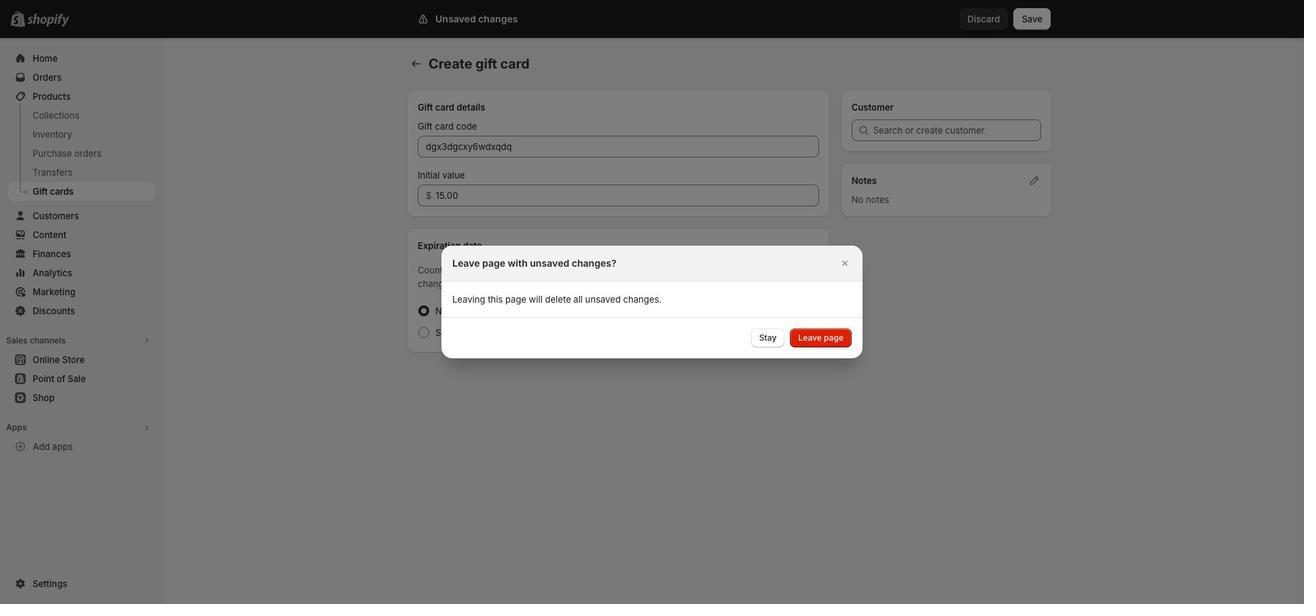 Task type: vqa. For each thing, say whether or not it's contained in the screenshot.
text field
no



Task type: locate. For each thing, give the bounding box(es) containing it.
dialog
[[0, 246, 1304, 359]]

shopify image
[[30, 14, 72, 27]]



